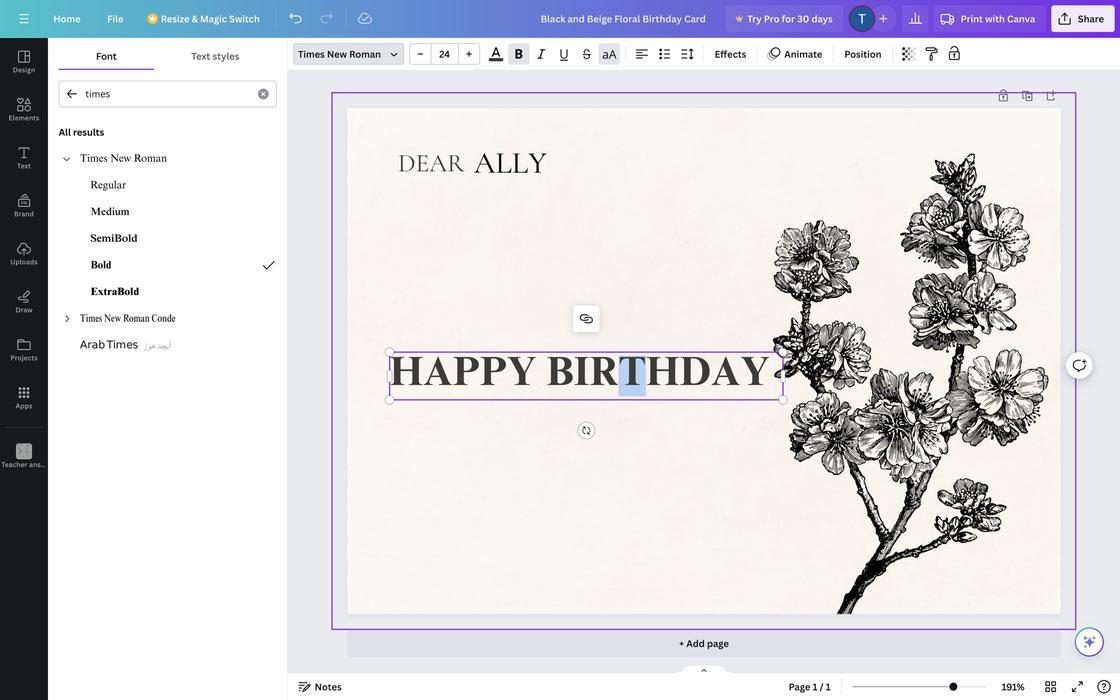 Task type: describe. For each thing, give the bounding box(es) containing it.
results
[[73, 126, 104, 138]]

HAPPY BIRTHDAY text field
[[390, 356, 783, 397]]

resize & magic switch
[[161, 12, 260, 25]]

home
[[53, 12, 81, 25]]

notes
[[315, 681, 342, 693]]

styles
[[213, 50, 239, 62]]

times new roman image
[[80, 151, 167, 167]]

ally
[[474, 145, 547, 182]]

uploads button
[[0, 230, 48, 278]]

;
[[23, 461, 25, 469]]

share
[[1078, 12, 1104, 25]]

happy
[[390, 356, 537, 397]]

Try "Calligraphy" or "Open Sans" search field
[[85, 81, 250, 107]]

file button
[[97, 5, 134, 32]]

home link
[[43, 5, 91, 32]]

text styles
[[191, 50, 239, 62]]

all results
[[59, 126, 104, 138]]

regular image
[[91, 177, 127, 193]]

uploads
[[10, 257, 38, 266]]

brand
[[14, 209, 34, 218]]

try
[[748, 12, 762, 25]]

birthday
[[547, 356, 770, 397]]

apps
[[16, 401, 32, 410]]

notes button
[[293, 676, 347, 698]]

all
[[59, 126, 71, 138]]

+ add page button
[[348, 630, 1061, 657]]

– – number field
[[435, 48, 454, 60]]

days
[[812, 12, 833, 25]]

draw
[[15, 305, 33, 314]]

projects
[[10, 353, 38, 362]]

for
[[782, 12, 795, 25]]

roman
[[349, 48, 381, 60]]

bold image
[[91, 257, 111, 273]]

effects
[[715, 48, 747, 60]]

&
[[192, 12, 198, 25]]

new
[[327, 48, 347, 60]]

side panel tab list
[[0, 38, 69, 481]]

text for text
[[17, 161, 31, 170]]

text button
[[0, 134, 48, 182]]

magic
[[200, 12, 227, 25]]

text for text styles
[[191, 50, 210, 62]]

page
[[789, 681, 811, 693]]

times new roman condensed image
[[80, 311, 175, 327]]

medium image
[[91, 204, 129, 220]]

with
[[986, 12, 1005, 25]]

2 1 from the left
[[826, 681, 831, 693]]

30
[[798, 12, 810, 25]]

effects button
[[710, 43, 752, 65]]

elements
[[9, 113, 39, 122]]



Task type: locate. For each thing, give the bounding box(es) containing it.
try pro for 30 days button
[[726, 5, 844, 32]]

191% button
[[992, 676, 1035, 698]]

semi bold image
[[91, 231, 138, 247]]

design
[[13, 65, 35, 74]]

text styles button
[[154, 43, 277, 69]]

add
[[687, 637, 705, 650]]

main menu bar
[[0, 0, 1120, 38]]

page
[[707, 637, 729, 650]]

pro
[[764, 12, 780, 25]]

Design title text field
[[530, 5, 720, 32]]

share button
[[1052, 5, 1115, 32]]

resize
[[161, 12, 189, 25]]

times new roman
[[298, 48, 381, 60]]

page 1 / 1
[[789, 681, 831, 693]]

+ add page
[[679, 637, 729, 650]]

answer
[[29, 460, 53, 469]]

canva
[[1007, 12, 1036, 25]]

0 horizontal spatial text
[[17, 161, 31, 170]]

text left styles
[[191, 50, 210, 62]]

text
[[191, 50, 210, 62], [17, 161, 31, 170]]

show pages image
[[672, 664, 736, 675]]

text inside text styles button
[[191, 50, 210, 62]]

position
[[845, 48, 882, 60]]

draw button
[[0, 278, 48, 326]]

+
[[679, 637, 684, 650]]

/
[[820, 681, 824, 693]]

0 horizontal spatial 1
[[813, 681, 818, 693]]

resize & magic switch button
[[140, 5, 271, 32]]

0 horizontal spatial arab times image
[[80, 337, 138, 353]]

dear
[[398, 148, 465, 178]]

elements button
[[0, 86, 48, 134]]

1 horizontal spatial text
[[191, 50, 210, 62]]

1 1 from the left
[[813, 681, 818, 693]]

#3d3b3a image
[[489, 58, 503, 61]]

position button
[[839, 43, 887, 65]]

ultra bold image
[[91, 284, 139, 300]]

projects button
[[0, 326, 48, 374]]

1 horizontal spatial 1
[[826, 681, 831, 693]]

font button
[[59, 43, 154, 69]]

brand button
[[0, 182, 48, 230]]

font
[[96, 50, 117, 62]]

try pro for 30 days
[[748, 12, 833, 25]]

1 right the /
[[826, 681, 831, 693]]

apps button
[[0, 374, 48, 422]]

1 horizontal spatial arab times image
[[143, 337, 171, 353]]

animate
[[785, 48, 823, 60]]

print with canva button
[[934, 5, 1046, 32]]

group
[[409, 43, 480, 65]]

times
[[298, 48, 325, 60]]

keys
[[54, 460, 69, 469]]

teacher answer keys
[[1, 460, 69, 469]]

text up the brand button
[[17, 161, 31, 170]]

arab times image
[[80, 337, 138, 353], [143, 337, 171, 353]]

1
[[813, 681, 818, 693], [826, 681, 831, 693]]

1 vertical spatial text
[[17, 161, 31, 170]]

text inside text button
[[17, 161, 31, 170]]

#3d3b3a image
[[489, 58, 503, 61]]

1 arab times image from the left
[[80, 337, 138, 353]]

0 vertical spatial text
[[191, 50, 210, 62]]

191%
[[1002, 681, 1025, 693]]

design button
[[0, 38, 48, 86]]

print with canva
[[961, 12, 1036, 25]]

animate button
[[763, 43, 828, 65]]

2 arab times image from the left
[[143, 337, 171, 353]]

teacher
[[1, 460, 27, 469]]

times new roman button
[[293, 43, 404, 65]]

file
[[107, 12, 124, 25]]

switch
[[229, 12, 260, 25]]

canva assistant image
[[1082, 634, 1098, 650]]

happy birthday
[[390, 356, 770, 397]]

1 left the /
[[813, 681, 818, 693]]

print
[[961, 12, 983, 25]]



Task type: vqa. For each thing, say whether or not it's contained in the screenshot.
first 1 from the left
yes



